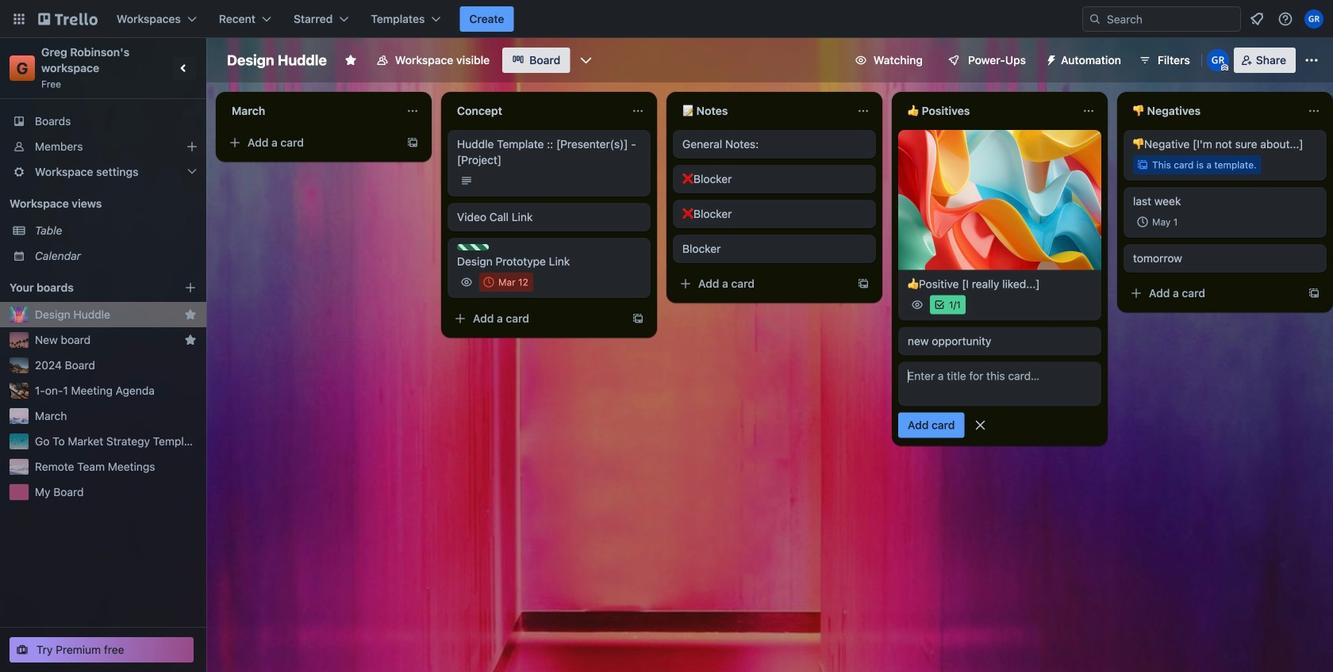 Task type: vqa. For each thing, say whether or not it's contained in the screenshot.
the right the Create
no



Task type: locate. For each thing, give the bounding box(es) containing it.
sm image
[[1039, 48, 1061, 70]]

2 horizontal spatial create from template… image
[[857, 278, 870, 290]]

1 vertical spatial create from template… image
[[857, 278, 870, 290]]

starred icon image
[[184, 309, 197, 321], [184, 334, 197, 347]]

None text field
[[222, 98, 400, 124], [448, 98, 625, 124], [673, 98, 851, 124], [1124, 98, 1301, 124], [222, 98, 400, 124], [448, 98, 625, 124], [673, 98, 851, 124], [1124, 98, 1301, 124]]

2 starred icon image from the top
[[184, 334, 197, 347]]

0 horizontal spatial create from template… image
[[406, 136, 419, 149]]

add board image
[[184, 282, 197, 294]]

None text field
[[898, 98, 1076, 124]]

customize views image
[[578, 52, 594, 68]]

Board name text field
[[219, 48, 335, 73]]

None checkbox
[[1133, 213, 1183, 232]]

greg robinson (gregrobinson96) image right open information menu icon
[[1305, 10, 1324, 29]]

0 vertical spatial greg robinson (gregrobinson96) image
[[1305, 10, 1324, 29]]

primary element
[[0, 0, 1333, 38]]

create from template… image
[[406, 136, 419, 149], [857, 278, 870, 290], [632, 313, 644, 325]]

greg robinson (gregrobinson96) image
[[1305, 10, 1324, 29], [1207, 49, 1229, 71]]

1 vertical spatial starred icon image
[[184, 334, 197, 347]]

greg robinson (gregrobinson96) image down the search field
[[1207, 49, 1229, 71]]

open information menu image
[[1278, 11, 1294, 27]]

None checkbox
[[479, 273, 533, 292]]

2 vertical spatial create from template… image
[[632, 313, 644, 325]]

0 horizontal spatial greg robinson (gregrobinson96) image
[[1207, 49, 1229, 71]]

0 vertical spatial starred icon image
[[184, 309, 197, 321]]

Search field
[[1102, 8, 1240, 30]]

0 vertical spatial create from template… image
[[406, 136, 419, 149]]



Task type: describe. For each thing, give the bounding box(es) containing it.
1 vertical spatial greg robinson (gregrobinson96) image
[[1207, 49, 1229, 71]]

1 horizontal spatial create from template… image
[[632, 313, 644, 325]]

star or unstar board image
[[344, 54, 357, 67]]

1 horizontal spatial greg robinson (gregrobinson96) image
[[1305, 10, 1324, 29]]

search image
[[1089, 13, 1102, 25]]

show menu image
[[1304, 52, 1320, 68]]

workspace navigation collapse icon image
[[173, 57, 195, 79]]

your boards with 8 items element
[[10, 279, 160, 298]]

0 notifications image
[[1248, 10, 1267, 29]]

1 starred icon image from the top
[[184, 309, 197, 321]]

this member is an admin of this board. image
[[1221, 64, 1228, 71]]

create from template… image
[[1308, 287, 1321, 300]]

back to home image
[[38, 6, 98, 32]]

Enter a title for this card… text field
[[898, 362, 1102, 407]]

color: green, title: none image
[[457, 244, 489, 251]]

cancel image
[[973, 418, 988, 434]]



